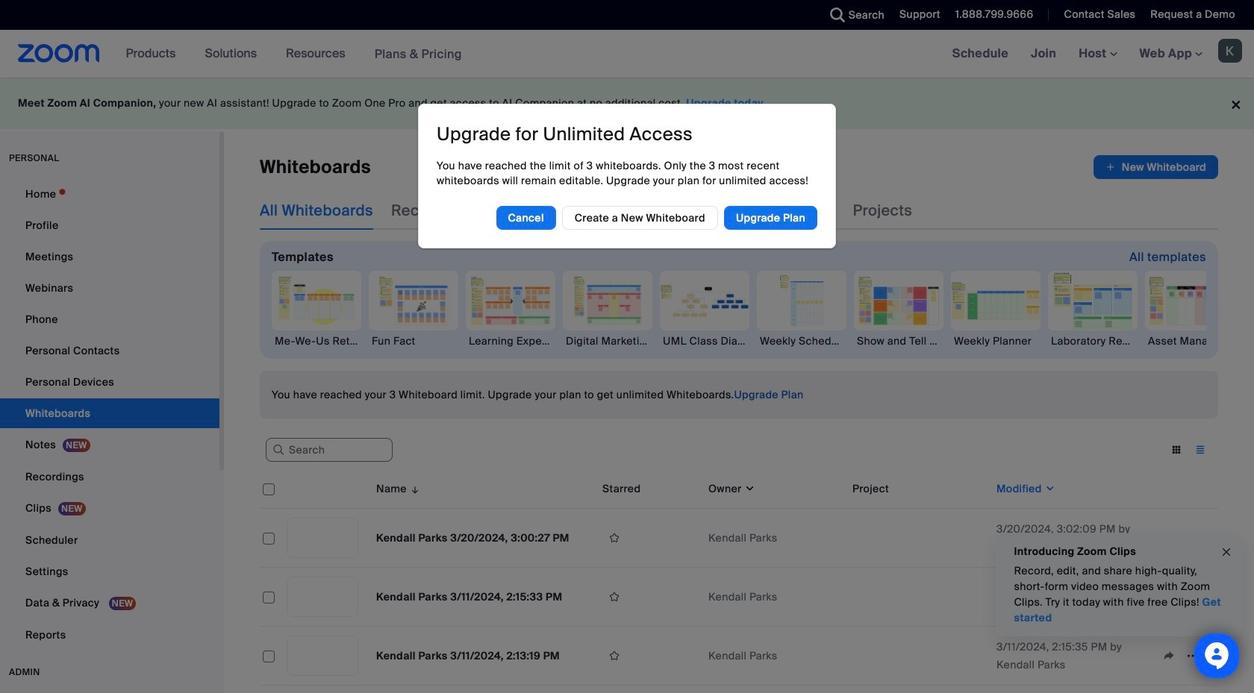 Task type: vqa. For each thing, say whether or not it's contained in the screenshot.
and
no



Task type: locate. For each thing, give the bounding box(es) containing it.
cell
[[847, 535, 991, 541], [847, 594, 991, 600], [847, 627, 991, 686]]

digital marketing canvas element
[[563, 334, 653, 349]]

1 vertical spatial cell
[[847, 594, 991, 600]]

2 cell from the top
[[847, 594, 991, 600]]

asset management element
[[1145, 334, 1235, 349]]

application for the 'kendall parks 3/11/2024, 2:13:19 pm' element
[[602, 645, 697, 667]]

3 cell from the top
[[847, 627, 991, 686]]

cell for 'application' associated with kendall parks 3/11/2024, 2:15:33 pm element
[[847, 594, 991, 600]]

thumbnail of kendall parks 3/11/2024, 2:15:33 pm image
[[287, 578, 358, 617]]

dialog
[[418, 104, 836, 249]]

2 vertical spatial cell
[[847, 627, 991, 686]]

heading
[[437, 123, 693, 146]]

cell for 'application' related to the 'kendall parks 3/11/2024, 2:13:19 pm' element
[[847, 627, 991, 686]]

tabs of all whiteboard page tab list
[[260, 191, 912, 230]]

cell for kendall parks 3/20/2024, 3:00:27 pm element's 'application'
[[847, 535, 991, 541]]

footer
[[0, 78, 1254, 129]]

weekly planner element
[[951, 334, 1041, 349]]

kendall parks 3/11/2024, 2:13:19 pm element
[[376, 650, 560, 663]]

personal menu menu
[[0, 179, 219, 652]]

application
[[260, 470, 1218, 686], [602, 527, 697, 549], [602, 586, 697, 608], [602, 645, 697, 667]]

banner
[[0, 30, 1254, 78]]

1 cell from the top
[[847, 535, 991, 541]]

0 vertical spatial cell
[[847, 535, 991, 541]]



Task type: describe. For each thing, give the bounding box(es) containing it.
application for kendall parks 3/11/2024, 2:15:33 pm element
[[602, 586, 697, 608]]

learning experience canvas element
[[466, 334, 555, 349]]

laboratory report element
[[1048, 334, 1138, 349]]

thumbnail of kendall parks 3/11/2024, 2:13:19 pm image
[[287, 637, 358, 676]]

arrow down image
[[407, 480, 421, 498]]

fun fact element
[[369, 334, 458, 349]]

application for kendall parks 3/20/2024, 3:00:27 pm element
[[602, 527, 697, 549]]

me-we-us retrospective element
[[272, 334, 361, 349]]

kendall parks 3/20/2024, 3:00:27 pm element
[[376, 532, 569, 545]]

uml class diagram element
[[660, 334, 750, 349]]

list mode, selected image
[[1189, 443, 1212, 457]]

show and tell with a twist element
[[854, 334, 944, 349]]

close image
[[1221, 544, 1233, 561]]

grid mode, not selected image
[[1165, 443, 1189, 457]]

weekly schedule element
[[757, 334, 847, 349]]

thumbnail of kendall parks 3/20/2024, 3:00:27 pm image
[[287, 519, 358, 558]]

meetings navigation
[[941, 30, 1254, 78]]

Search text field
[[266, 438, 393, 462]]

kendall parks 3/11/2024, 2:15:33 pm element
[[376, 591, 562, 604]]

product information navigation
[[115, 30, 473, 78]]

zoom logo image
[[18, 44, 100, 63]]



